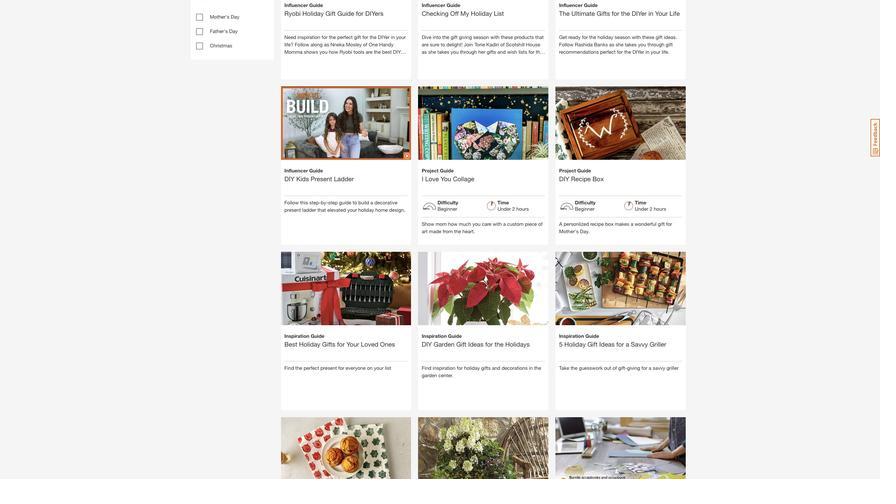 Task type: locate. For each thing, give the bounding box(es) containing it.
are down one
[[366, 49, 373, 55]]

guide inside influencer guide checking off my holiday list
[[447, 2, 461, 8]]

ready
[[569, 34, 581, 40]]

gifts inside inspiration guide best holiday gifts for your loved ones
[[322, 340, 335, 348]]

1 difficulty from the left
[[438, 199, 458, 205]]

show
[[422, 221, 434, 227]]

that down by-
[[318, 207, 326, 213]]

present
[[285, 207, 301, 213], [321, 365, 337, 371]]

need inspiration for the perfect gift for the diyer in your life? follow along as nneka mosley of one handy momma shows you how ryobi tools are the best diy gift for the holidays!
[[285, 34, 406, 62]]

gift up guesswork
[[588, 340, 598, 348]]

decorative
[[375, 199, 398, 205]]

diy left recipe
[[559, 175, 570, 183]]

guide
[[339, 199, 351, 205]]

1 horizontal spatial find
[[422, 365, 432, 371]]

in
[[649, 9, 654, 17], [391, 34, 395, 40], [646, 49, 650, 55], [529, 365, 533, 371]]

inspiration for holiday
[[298, 34, 320, 40]]

find for best holiday gifts for your loved ones
[[285, 365, 294, 371]]

find
[[285, 365, 294, 371], [422, 365, 432, 371]]

takes
[[625, 41, 637, 47], [438, 49, 449, 55]]

time under 2 hours up the custom
[[498, 199, 529, 212]]

0 horizontal spatial time
[[498, 199, 509, 205]]

in inside influencer guide the ultimate gifts for the diyer in your life
[[649, 9, 654, 17]]

through
[[648, 41, 665, 47], [460, 49, 477, 55]]

0 horizontal spatial to
[[353, 199, 357, 205]]

influencer inside influencer guide checking off my holiday list
[[422, 2, 445, 8]]

holiday down sure
[[422, 56, 438, 62]]

day for father's day
[[229, 28, 238, 34]]

follow inside get ready for the holiday season with these gift ideas. follow rashida banks as she takes you through gift recommendations perfect for the diyer in your life.
[[559, 41, 574, 47]]

season inside "dive into the gift giving season with these products that are sure to delight! join torie kadiri of scotshill house as she takes you through her gifts and wish lists for the holiday season."
[[474, 34, 489, 40]]

are inside need inspiration for the perfect gift for the diyer in your life? follow along as nneka mosley of one handy momma shows you how ryobi tools are the best diy gift for the holidays!
[[366, 49, 373, 55]]

0 horizontal spatial gift
[[326, 9, 336, 17]]

diy for kids
[[285, 175, 295, 183]]

diy inside influencer guide diy kids present ladder
[[285, 175, 295, 183]]

holiday up 'along'
[[303, 9, 324, 17]]

to inside "dive into the gift giving season with these products that are sure to delight! join torie kadiri of scotshill house as she takes you through her gifts and wish lists for the holiday season."
[[441, 41, 445, 47]]

0 horizontal spatial inspiration
[[298, 34, 320, 40]]

find down the "best"
[[285, 365, 294, 371]]

holiday right my
[[471, 9, 492, 17]]

2 beginner from the left
[[575, 206, 595, 212]]

1 vertical spatial ryobi
[[340, 49, 352, 55]]

diy kids present ladder image
[[281, 74, 411, 172]]

griller
[[650, 340, 667, 348]]

season up torie
[[474, 34, 489, 40]]

inspiration up center. at the bottom of the page
[[433, 365, 456, 371]]

inspiration up garden
[[422, 333, 447, 339]]

inspiration guide best holiday gifts for your loved ones
[[285, 333, 395, 348]]

1 vertical spatial mother's
[[559, 228, 579, 234]]

1 2 from the left
[[513, 206, 515, 212]]

1 vertical spatial your
[[347, 340, 359, 348]]

holiday inside inspiration guide best holiday gifts for your loved ones
[[299, 340, 320, 348]]

holiday
[[598, 34, 614, 40], [422, 56, 438, 62], [358, 207, 374, 213], [464, 365, 480, 371]]

inspiration inside need inspiration for the perfect gift for the diyer in your life? follow along as nneka mosley of one handy momma shows you how ryobi tools are the best diy gift for the holidays!
[[298, 34, 320, 40]]

of inside "dive into the gift giving season with these products that are sure to delight! join torie kadiri of scotshill house as she takes you through her gifts and wish lists for the holiday season."
[[501, 41, 505, 47]]

1 horizontal spatial ryobi
[[340, 49, 352, 55]]

gifts up find the perfect present for everyone on your list
[[322, 340, 335, 348]]

1 vertical spatial are
[[366, 49, 373, 55]]

2 up the custom
[[513, 206, 515, 212]]

2 season from the left
[[615, 34, 631, 40]]

2 difficulty from the left
[[575, 199, 596, 205]]

ryobi up need
[[285, 9, 301, 17]]

art
[[422, 228, 428, 234]]

guide for the ultimate gifts for the diyer in your life
[[584, 2, 598, 8]]

holiday down the build
[[358, 207, 374, 213]]

holiday for ryobi holiday gift guide for diyers
[[303, 9, 324, 17]]

0 horizontal spatial find
[[285, 365, 294, 371]]

gift for diy
[[456, 340, 467, 348]]

your left life at top right
[[655, 9, 668, 17]]

2 time under 2 hours from the left
[[635, 199, 666, 212]]

and inside "dive into the gift giving season with these products that are sure to delight! join torie kadiri of scotshill house as she takes you through her gifts and wish lists for the holiday season."
[[498, 49, 506, 55]]

0 horizontal spatial these
[[501, 34, 513, 40]]

diy left garden
[[422, 340, 432, 348]]

0 horizontal spatial mother's
[[210, 14, 230, 20]]

project inside the 'project guide i love you collage'
[[422, 168, 439, 173]]

your right the on
[[374, 365, 384, 371]]

2 these from the left
[[643, 34, 655, 40]]

your down guide
[[347, 207, 357, 213]]

for inside "dive into the gift giving season with these products that are sure to delight! join torie kadiri of scotshill house as she takes you through her gifts and wish lists for the holiday season."
[[529, 49, 535, 55]]

holiday right 5
[[565, 340, 586, 348]]

under for i love you collage
[[498, 206, 511, 212]]

0 vertical spatial your
[[655, 9, 668, 17]]

2 inspiration from the left
[[422, 333, 447, 339]]

0 vertical spatial day
[[231, 14, 239, 20]]

gift
[[326, 9, 336, 17], [456, 340, 467, 348], [588, 340, 598, 348]]

to right sure
[[441, 41, 445, 47]]

0 horizontal spatial how
[[329, 49, 338, 55]]

guide for checking off my holiday list
[[447, 2, 461, 8]]

for
[[356, 9, 364, 17], [612, 9, 620, 17], [322, 34, 328, 40], [363, 34, 368, 40], [582, 34, 588, 40], [529, 49, 535, 55], [617, 49, 623, 55], [293, 56, 299, 62], [666, 221, 672, 227], [337, 340, 345, 348], [485, 340, 493, 348], [617, 340, 624, 348], [338, 365, 344, 371], [457, 365, 463, 371], [642, 365, 648, 371]]

1 time under 2 hours from the left
[[498, 199, 529, 212]]

present down this
[[285, 207, 301, 213]]

get ready for the holiday season with these gift ideas. follow rashida banks as she takes you through gift recommendations perfect for the diyer in your life.
[[559, 34, 677, 55]]

1 horizontal spatial hours
[[654, 206, 666, 212]]

2 vertical spatial diyer
[[633, 49, 644, 55]]

season down influencer guide the ultimate gifts for the diyer in your life
[[615, 34, 631, 40]]

0 vertical spatial gifts
[[487, 49, 496, 55]]

gifts down kadiri
[[487, 49, 496, 55]]

shows
[[304, 49, 318, 55]]

project inside project guide diy recipe box
[[559, 168, 576, 173]]

day up the father's day on the top
[[231, 14, 239, 20]]

2 horizontal spatial as
[[609, 41, 615, 47]]

day right father's
[[229, 28, 238, 34]]

0 vertical spatial present
[[285, 207, 301, 213]]

and left wish
[[498, 49, 506, 55]]

1 time from the left
[[498, 199, 509, 205]]

holiday for 5 holiday gift ideas for a savvy griller
[[565, 340, 586, 348]]

0 horizontal spatial hours
[[517, 206, 529, 212]]

1 horizontal spatial these
[[643, 34, 655, 40]]

holiday inside influencer guide checking off my holiday list
[[471, 9, 492, 17]]

guide inside inspiration guide best holiday gifts for your loved ones
[[311, 333, 325, 339]]

your left dive
[[396, 34, 406, 40]]

1 vertical spatial inspiration
[[433, 365, 456, 371]]

and inside "find inspiration for holiday gifts and decorations in the garden center."
[[492, 365, 500, 371]]

1 horizontal spatial are
[[422, 41, 429, 47]]

mother's day gift ideas image
[[556, 405, 686, 479]]

0 horizontal spatial project
[[422, 168, 439, 173]]

1 vertical spatial perfect
[[600, 49, 616, 55]]

0 horizontal spatial your
[[347, 340, 359, 348]]

time up wonderful
[[635, 199, 647, 205]]

these inside "dive into the gift giving season with these products that are sure to delight! join torie kadiri of scotshill house as she takes you through her gifts and wish lists for the holiday season."
[[501, 34, 513, 40]]

inspiration inside the inspiration guide 5 holiday gift ideas for a savvy griller
[[559, 333, 584, 339]]

1 horizontal spatial gift
[[456, 340, 467, 348]]

0 vertical spatial mother's
[[210, 14, 230, 20]]

inspiration for best
[[285, 333, 309, 339]]

1 vertical spatial gifts
[[481, 365, 491, 371]]

mother's down personlized
[[559, 228, 579, 234]]

0 vertical spatial and
[[498, 49, 506, 55]]

1 horizontal spatial difficulty
[[575, 199, 596, 205]]

0 horizontal spatial through
[[460, 49, 477, 55]]

through up life.
[[648, 41, 665, 47]]

through down the join
[[460, 49, 477, 55]]

1 horizontal spatial giving
[[627, 365, 640, 371]]

difficulty beginner up mom
[[438, 199, 458, 212]]

1 hours from the left
[[517, 206, 529, 212]]

kadiri
[[487, 41, 499, 47]]

1 horizontal spatial season
[[615, 34, 631, 40]]

ideas inside inspiration guide diy garden gift ideas for the holidays
[[468, 340, 484, 348]]

gifts right ultimate
[[597, 9, 610, 17]]

influencer up kids
[[285, 168, 308, 173]]

ideas for the
[[468, 340, 484, 348]]

project
[[422, 168, 439, 173], [559, 168, 576, 173]]

0 vertical spatial she
[[616, 41, 624, 47]]

gifts inside influencer guide the ultimate gifts for the diyer in your life
[[597, 9, 610, 17]]

hours
[[517, 206, 529, 212], [654, 206, 666, 212]]

recipe
[[591, 221, 604, 227]]

mom
[[436, 221, 447, 227]]

1 horizontal spatial under
[[635, 206, 649, 212]]

influencer inside influencer guide diy kids present ladder
[[285, 168, 308, 173]]

wish
[[507, 49, 517, 55]]

1 beginner from the left
[[438, 206, 457, 212]]

influencer up need
[[285, 2, 308, 8]]

gift right garden
[[456, 340, 467, 348]]

a left "savvy"
[[649, 365, 652, 371]]

0 horizontal spatial beginner
[[438, 206, 457, 212]]

2 under from the left
[[635, 206, 649, 212]]

giving
[[459, 34, 472, 40], [627, 365, 640, 371]]

0 horizontal spatial gifts
[[322, 340, 335, 348]]

custom
[[507, 221, 524, 227]]

2 vertical spatial perfect
[[304, 365, 319, 371]]

0 horizontal spatial takes
[[438, 49, 449, 55]]

1 horizontal spatial 2
[[650, 206, 653, 212]]

collage
[[453, 175, 475, 183]]

guide inside the inspiration guide 5 holiday gift ideas for a savvy griller
[[586, 333, 599, 339]]

holiday down inspiration guide diy garden gift ideas for the holidays
[[464, 365, 480, 371]]

guesswork
[[579, 365, 603, 371]]

present left everyone
[[321, 365, 337, 371]]

1 horizontal spatial how
[[448, 221, 458, 227]]

how inside show mom how much you care with a custom piece of art made from the heart.
[[448, 221, 458, 227]]

0 horizontal spatial she
[[428, 49, 436, 55]]

1 horizontal spatial through
[[648, 41, 665, 47]]

0 vertical spatial how
[[329, 49, 338, 55]]

as right 'along'
[[324, 41, 329, 47]]

love
[[425, 175, 439, 183]]

0 horizontal spatial difficulty
[[438, 199, 458, 205]]

time up the custom
[[498, 199, 509, 205]]

she right banks
[[616, 41, 624, 47]]

find inside "find inspiration for holiday gifts and decorations in the garden center."
[[422, 365, 432, 371]]

2 project from the left
[[559, 168, 576, 173]]

under for diy recipe box
[[635, 206, 649, 212]]

follow down 'get'
[[559, 41, 574, 47]]

and left decorations
[[492, 365, 500, 371]]

guide inside inspiration guide diy garden gift ideas for the holidays
[[448, 333, 462, 339]]

1 vertical spatial gifts
[[322, 340, 335, 348]]

beginner up personlized
[[575, 206, 595, 212]]

takes right banks
[[625, 41, 637, 47]]

time
[[498, 199, 509, 205], [635, 199, 647, 205]]

for inside the inspiration guide 5 holiday gift ideas for a savvy griller
[[617, 340, 624, 348]]

with inside "dive into the gift giving season with these products that are sure to delight! join torie kadiri of scotshill house as she takes you through her gifts and wish lists for the holiday season."
[[491, 34, 500, 40]]

diy inside project guide diy recipe box
[[559, 175, 570, 183]]

0 vertical spatial diyer
[[632, 9, 647, 17]]

1 horizontal spatial takes
[[625, 41, 637, 47]]

diy inside inspiration guide diy garden gift ideas for the holidays
[[422, 340, 432, 348]]

as right banks
[[609, 41, 615, 47]]

are down dive
[[422, 41, 429, 47]]

inspiration
[[298, 34, 320, 40], [433, 365, 456, 371]]

your left loved
[[347, 340, 359, 348]]

decorations
[[502, 365, 528, 371]]

0 horizontal spatial inspiration
[[285, 333, 309, 339]]

inspiration guide 5 holiday gift ideas for a savvy griller
[[559, 333, 667, 348]]

gift up nneka
[[326, 9, 336, 17]]

savvy
[[653, 365, 666, 371]]

influencer guide checking off my holiday list
[[422, 2, 504, 17]]

the
[[621, 9, 630, 17], [329, 34, 336, 40], [370, 34, 377, 40], [443, 34, 449, 40], [590, 34, 596, 40], [374, 49, 381, 55], [536, 49, 543, 55], [625, 49, 631, 55], [300, 56, 307, 62], [454, 228, 461, 234], [495, 340, 504, 348], [295, 365, 302, 371], [534, 365, 541, 371], [571, 365, 578, 371]]

takes up season.
[[438, 49, 449, 55]]

2 horizontal spatial inspiration
[[559, 333, 584, 339]]

diy right best
[[393, 49, 401, 55]]

1 project from the left
[[422, 168, 439, 173]]

hours up wonderful
[[654, 206, 666, 212]]

0 vertical spatial inspiration
[[298, 34, 320, 40]]

2 find from the left
[[422, 365, 432, 371]]

1 vertical spatial how
[[448, 221, 458, 227]]

2
[[513, 206, 515, 212], [650, 206, 653, 212]]

through inside "dive into the gift giving season with these products that are sure to delight! join torie kadiri of scotshill house as she takes you through her gifts and wish lists for the holiday season."
[[460, 49, 477, 55]]

ryobi
[[285, 9, 301, 17], [340, 49, 352, 55]]

as down dive
[[422, 49, 427, 55]]

0 vertical spatial that
[[535, 34, 544, 40]]

as
[[324, 41, 329, 47], [609, 41, 615, 47], [422, 49, 427, 55]]

diy for recipe
[[559, 175, 570, 183]]

1 horizontal spatial to
[[441, 41, 445, 47]]

giving down savvy
[[627, 365, 640, 371]]

in inside "find inspiration for holiday gifts and decorations in the garden center."
[[529, 365, 533, 371]]

time for i love you collage
[[498, 199, 509, 205]]

1 under from the left
[[498, 206, 511, 212]]

these for list
[[501, 34, 513, 40]]

gifts for holiday
[[322, 340, 335, 348]]

a right makes
[[631, 221, 634, 227]]

1 season from the left
[[474, 34, 489, 40]]

0 horizontal spatial difficulty beginner
[[438, 199, 458, 212]]

a
[[371, 199, 373, 205], [503, 221, 506, 227], [631, 221, 634, 227], [626, 340, 629, 348], [649, 365, 652, 371]]

for inside influencer guide the ultimate gifts for the diyer in your life
[[612, 9, 620, 17]]

0 vertical spatial perfect
[[337, 34, 353, 40]]

2 difficulty beginner from the left
[[575, 199, 596, 212]]

0 horizontal spatial ryobi
[[285, 9, 301, 17]]

ideas for a
[[600, 340, 615, 348]]

difficulty for you
[[438, 199, 458, 205]]

1 vertical spatial through
[[460, 49, 477, 55]]

0 vertical spatial are
[[422, 41, 429, 47]]

ideas inside the inspiration guide 5 holiday gift ideas for a savvy griller
[[600, 340, 615, 348]]

diy for garden
[[422, 340, 432, 348]]

with down influencer guide the ultimate gifts for the diyer in your life
[[632, 34, 641, 40]]

in inside need inspiration for the perfect gift for the diyer in your life? follow along as nneka mosley of one handy momma shows you how ryobi tools are the best diy gift for the holidays!
[[391, 34, 395, 40]]

1 horizontal spatial time
[[635, 199, 647, 205]]

life.
[[662, 49, 670, 55]]

inspiration up the "best"
[[285, 333, 309, 339]]

inspiration inside inspiration guide best holiday gifts for your loved ones
[[285, 333, 309, 339]]

1 horizontal spatial your
[[655, 9, 668, 17]]

0 horizontal spatial as
[[324, 41, 329, 47]]

guide
[[309, 2, 323, 8], [447, 2, 461, 8], [584, 2, 598, 8], [337, 9, 354, 17], [309, 168, 323, 173], [440, 168, 454, 173], [578, 168, 591, 173], [311, 333, 325, 339], [448, 333, 462, 339], [586, 333, 599, 339]]

hours for i love you collage
[[517, 206, 529, 212]]

1 horizontal spatial ideas
[[600, 340, 615, 348]]

a personlized recipe box makes a wonderful gift for mother's day.
[[559, 221, 672, 234]]

0 vertical spatial giving
[[459, 34, 472, 40]]

ladder
[[334, 175, 354, 183]]

1 vertical spatial day
[[229, 28, 238, 34]]

a right the build
[[371, 199, 373, 205]]

0 horizontal spatial present
[[285, 207, 301, 213]]

holiday for best holiday gifts for your loved ones
[[299, 340, 320, 348]]

makes
[[615, 221, 630, 227]]

influencer for the
[[559, 2, 583, 8]]

follow inside follow this step-by-step guide to build a decorative present ladder that elevated your holiday home design.
[[285, 199, 299, 205]]

0 vertical spatial takes
[[625, 41, 637, 47]]

2 hours from the left
[[654, 206, 666, 212]]

inspiration inside "find inspiration for holiday gifts and decorations in the garden center."
[[433, 365, 456, 371]]

1 inspiration from the left
[[285, 333, 309, 339]]

2 up wonderful
[[650, 206, 653, 212]]

0 horizontal spatial time under 2 hours
[[498, 199, 529, 212]]

1 vertical spatial to
[[353, 199, 357, 205]]

1 horizontal spatial time under 2 hours
[[635, 199, 666, 212]]

these
[[501, 34, 513, 40], [643, 34, 655, 40]]

0 horizontal spatial perfect
[[304, 365, 319, 371]]

of inside show mom how much you care with a custom piece of art made from the heart.
[[539, 221, 543, 227]]

gift left ideas. at the right
[[656, 34, 663, 40]]

day.
[[580, 228, 590, 234]]

are inside "dive into the gift giving season with these products that are sure to delight! join torie kadiri of scotshill house as she takes you through her gifts and wish lists for the holiday season."
[[422, 41, 429, 47]]

day
[[231, 14, 239, 20], [229, 28, 238, 34]]

box
[[605, 221, 614, 227]]

she inside get ready for the holiday season with these gift ideas. follow rashida banks as she takes you through gift recommendations perfect for the diyer in your life.
[[616, 41, 624, 47]]

guide for diy garden gift ideas for the holidays
[[448, 333, 462, 339]]

inspiration up 'along'
[[298, 34, 320, 40]]

difficulty beginner up personlized
[[575, 199, 596, 212]]

beginner up mom
[[438, 206, 457, 212]]

holiday inside the inspiration guide 5 holiday gift ideas for a savvy griller
[[565, 340, 586, 348]]

these up the scotshill
[[501, 34, 513, 40]]

diy recipe box image
[[556, 74, 686, 205]]

under up wonderful
[[635, 206, 649, 212]]

diy garden gift ideas for the holidays image
[[418, 240, 549, 370]]

difficulty up personlized
[[575, 199, 596, 205]]

gift inside the inspiration guide 5 holiday gift ideas for a savvy griller
[[588, 340, 598, 348]]

giving up the join
[[459, 34, 472, 40]]

difficulty up mom
[[438, 199, 458, 205]]

inspiration up 5
[[559, 333, 584, 339]]

influencer inside influencer guide ryobi holiday gift guide for diyers
[[285, 2, 308, 8]]

2 time from the left
[[635, 199, 647, 205]]

1 horizontal spatial that
[[535, 34, 544, 40]]

1 vertical spatial diyer
[[378, 34, 390, 40]]

guide inside influencer guide diy kids present ladder
[[309, 168, 323, 173]]

find up garden
[[422, 365, 432, 371]]

hours for diy recipe box
[[654, 206, 666, 212]]

0 horizontal spatial season
[[474, 34, 489, 40]]

ones
[[380, 340, 395, 348]]

how down nneka
[[329, 49, 338, 55]]

as inside get ready for the holiday season with these gift ideas. follow rashida banks as she takes you through gift recommendations perfect for the diyer in your life.
[[609, 41, 615, 47]]

of left one
[[363, 41, 368, 47]]

ideas up out
[[600, 340, 615, 348]]

checking
[[422, 9, 449, 17]]

of
[[363, 41, 368, 47], [501, 41, 505, 47], [539, 221, 543, 227], [613, 365, 617, 371]]

out
[[604, 365, 611, 371]]

with
[[491, 34, 500, 40], [632, 34, 641, 40], [493, 221, 502, 227]]

holiday up banks
[[598, 34, 614, 40]]

time under 2 hours up wonderful
[[635, 199, 666, 212]]

these inside get ready for the holiday season with these gift ideas. follow rashida banks as she takes you through gift recommendations perfect for the diyer in your life.
[[643, 34, 655, 40]]

with inside get ready for the holiday season with these gift ideas. follow rashida banks as she takes you through gift recommendations perfect for the diyer in your life.
[[632, 34, 641, 40]]

inspiration inside inspiration guide diy garden gift ideas for the holidays
[[422, 333, 447, 339]]

savvy
[[631, 340, 648, 348]]

season inside get ready for the holiday season with these gift ideas. follow rashida banks as she takes you through gift recommendations perfect for the diyer in your life.
[[615, 34, 631, 40]]

off
[[450, 9, 459, 17]]

to
[[441, 41, 445, 47], [353, 199, 357, 205]]

1 horizontal spatial gifts
[[597, 9, 610, 17]]

influencer up the
[[559, 2, 583, 8]]

takes inside get ready for the holiday season with these gift ideas. follow rashida banks as she takes you through gift recommendations perfect for the diyer in your life.
[[625, 41, 637, 47]]

in right decorations
[[529, 365, 533, 371]]

mother's inside a personlized recipe box makes a wonderful gift for mother's day.
[[559, 228, 579, 234]]

you inside get ready for the holiday season with these gift ideas. follow rashida banks as she takes you through gift recommendations perfect for the diyer in your life.
[[638, 41, 646, 47]]

follow inside need inspiration for the perfect gift for the diyer in your life? follow along as nneka mosley of one handy momma shows you how ryobi tools are the best diy gift for the holidays!
[[295, 41, 309, 47]]

follow up momma
[[295, 41, 309, 47]]

1 vertical spatial she
[[428, 49, 436, 55]]

recipe
[[571, 175, 591, 183]]

1 vertical spatial that
[[318, 207, 326, 213]]

gifts left decorations
[[481, 365, 491, 371]]

how
[[329, 49, 338, 55], [448, 221, 458, 227]]

holiday inside follow this step-by-step guide to build a decorative present ladder that elevated your holiday home design.
[[358, 207, 374, 213]]

1 vertical spatial present
[[321, 365, 337, 371]]

of right piece
[[539, 221, 543, 227]]

diyer
[[632, 9, 647, 17], [378, 34, 390, 40], [633, 49, 644, 55]]

with right care
[[493, 221, 502, 227]]

2 ideas from the left
[[600, 340, 615, 348]]

diy left kids
[[285, 175, 295, 183]]

kids
[[296, 175, 309, 183]]

season
[[474, 34, 489, 40], [615, 34, 631, 40]]

influencer for diy
[[285, 168, 308, 173]]

guide for 5 holiday gift ideas for a savvy griller
[[586, 333, 599, 339]]

tools
[[354, 49, 364, 55]]

of right kadiri
[[501, 41, 505, 47]]

to left the build
[[353, 199, 357, 205]]

she down sure
[[428, 49, 436, 55]]

1 these from the left
[[501, 34, 513, 40]]

beginner
[[438, 206, 457, 212], [575, 206, 595, 212]]

1 horizontal spatial inspiration
[[422, 333, 447, 339]]

3 inspiration from the left
[[559, 333, 584, 339]]

a left savvy
[[626, 340, 629, 348]]

1 horizontal spatial project
[[559, 168, 576, 173]]

scotshill
[[506, 41, 525, 47]]

guide inside influencer guide the ultimate gifts for the diyer in your life
[[584, 2, 598, 8]]

1 horizontal spatial as
[[422, 49, 427, 55]]

1 horizontal spatial perfect
[[337, 34, 353, 40]]

gift up delight!
[[451, 34, 458, 40]]

gift inside inspiration guide diy garden gift ideas for the holidays
[[456, 340, 467, 348]]

1 find from the left
[[285, 365, 294, 371]]

1 difficulty beginner from the left
[[438, 199, 458, 212]]

these left ideas. at the right
[[643, 34, 655, 40]]

0 vertical spatial through
[[648, 41, 665, 47]]

a inside the inspiration guide 5 holiday gift ideas for a savvy griller
[[626, 340, 629, 348]]

0 horizontal spatial under
[[498, 206, 511, 212]]

for inside inspiration guide best holiday gifts for your loved ones
[[337, 340, 345, 348]]

2 horizontal spatial perfect
[[600, 49, 616, 55]]

1 horizontal spatial she
[[616, 41, 624, 47]]

season for for
[[615, 34, 631, 40]]

box
[[593, 175, 604, 183]]

a left the custom
[[503, 221, 506, 227]]

0 horizontal spatial are
[[366, 49, 373, 55]]

1 vertical spatial and
[[492, 365, 500, 371]]

present inside follow this step-by-step guide to build a decorative present ladder that elevated your holiday home design.
[[285, 207, 301, 213]]

as inside "dive into the gift giving season with these products that are sure to delight! join torie kadiri of scotshill house as she takes you through her gifts and wish lists for the holiday season."
[[422, 49, 427, 55]]

need
[[285, 34, 296, 40]]

gift inside influencer guide ryobi holiday gift guide for diyers
[[326, 9, 336, 17]]

0 horizontal spatial giving
[[459, 34, 472, 40]]

2 horizontal spatial gift
[[588, 340, 598, 348]]

are
[[422, 41, 429, 47], [366, 49, 373, 55]]

0 horizontal spatial 2
[[513, 206, 515, 212]]

1 horizontal spatial inspiration
[[433, 365, 456, 371]]

you inside "dive into the gift giving season with these products that are sure to delight! join torie kadiri of scotshill house as she takes you through her gifts and wish lists for the holiday season."
[[451, 49, 459, 55]]

giving inside "dive into the gift giving season with these products that are sure to delight! join torie kadiri of scotshill house as she takes you through her gifts and wish lists for the holiday season."
[[459, 34, 472, 40]]

holidays
[[505, 340, 530, 348]]

your
[[396, 34, 406, 40], [651, 49, 661, 55], [347, 207, 357, 213], [374, 365, 384, 371]]

guide for diy kids present ladder
[[309, 168, 323, 173]]

your left life.
[[651, 49, 661, 55]]

0 horizontal spatial ideas
[[468, 340, 484, 348]]

gift down ideas. at the right
[[666, 41, 673, 47]]

center.
[[439, 372, 453, 378]]

0 vertical spatial to
[[441, 41, 445, 47]]

1 horizontal spatial difficulty beginner
[[575, 199, 596, 212]]

in up handy
[[391, 34, 395, 40]]

gift-
[[618, 365, 627, 371]]

1 ideas from the left
[[468, 340, 484, 348]]

diyers
[[365, 9, 384, 17]]

gift right wonderful
[[658, 221, 665, 227]]

mosley
[[346, 41, 362, 47]]

2 2 from the left
[[650, 206, 653, 212]]

in left life at top right
[[649, 9, 654, 17]]

along
[[311, 41, 323, 47]]



Task type: vqa. For each thing, say whether or not it's contained in the screenshot.
EMF
no



Task type: describe. For each thing, give the bounding box(es) containing it.
diyer inside need inspiration for the perfect gift for the diyer in your life? follow along as nneka mosley of one handy momma shows you how ryobi tools are the best diy gift for the holidays!
[[378, 34, 390, 40]]

this
[[300, 199, 308, 205]]

of right out
[[613, 365, 617, 371]]

gift inside "dive into the gift giving season with these products that are sure to delight! join torie kadiri of scotshill house as she takes you through her gifts and wish lists for the holiday season."
[[451, 34, 458, 40]]

momma
[[285, 49, 303, 55]]

gift up mosley
[[354, 34, 361, 40]]

with for list
[[491, 34, 500, 40]]

5
[[559, 340, 563, 348]]

your inside influencer guide the ultimate gifts for the diyer in your life
[[655, 9, 668, 17]]

difficulty beginner for you
[[438, 199, 458, 212]]

on
[[367, 365, 373, 371]]

inspiration guide diy garden gift ideas for the holidays
[[422, 333, 530, 348]]

take the guesswork out of gift-giving for a savvy griller
[[559, 365, 679, 371]]

ladder
[[302, 207, 316, 213]]

garden
[[422, 372, 437, 378]]

ryobi inside influencer guide ryobi holiday gift guide for diyers
[[285, 9, 301, 17]]

banks
[[594, 41, 608, 47]]

with inside show mom how much you care with a custom piece of art made from the heart.
[[493, 221, 502, 227]]

that inside follow this step-by-step guide to build a decorative present ladder that elevated your holiday home design.
[[318, 207, 326, 213]]

to inside follow this step-by-step guide to build a decorative present ladder that elevated your holiday home design.
[[353, 199, 357, 205]]

your inside need inspiration for the perfect gift for the diyer in your life? follow along as nneka mosley of one handy momma shows you how ryobi tools are the best diy gift for the holidays!
[[396, 34, 406, 40]]

a
[[559, 221, 563, 227]]

difficulty for box
[[575, 199, 596, 205]]

gifts inside "dive into the gift giving season with these products that are sure to delight! join torie kadiri of scotshill house as she takes you through her gifts and wish lists for the holiday season."
[[487, 49, 496, 55]]

the inside influencer guide the ultimate gifts for the diyer in your life
[[621, 9, 630, 17]]

dive
[[422, 34, 432, 40]]

she inside "dive into the gift giving season with these products that are sure to delight! join torie kadiri of scotshill house as she takes you through her gifts and wish lists for the holiday season."
[[428, 49, 436, 55]]

these for the
[[643, 34, 655, 40]]

gift for ryobi
[[326, 9, 336, 17]]

her
[[479, 49, 486, 55]]

guide for best holiday gifts for your loved ones
[[311, 333, 325, 339]]

mother's day
[[210, 14, 239, 20]]

my
[[461, 9, 469, 17]]

difficulty beginner for box
[[575, 199, 596, 212]]

christmas
[[210, 43, 232, 49]]

a inside show mom how much you care with a custom piece of art made from the heart.
[[503, 221, 506, 227]]

from
[[443, 228, 453, 234]]

holiday inside "dive into the gift giving season with these products that are sure to delight! join torie kadiri of scotshill house as she takes you through her gifts and wish lists for the holiday season."
[[422, 56, 438, 62]]

holiday inside get ready for the holiday season with these gift ideas. follow rashida banks as she takes you through gift recommendations perfect for the diyer in your life.
[[598, 34, 614, 40]]

inspiration for 5
[[559, 333, 584, 339]]

perfect inside get ready for the holiday season with these gift ideas. follow rashida banks as she takes you through gift recommendations perfect for the diyer in your life.
[[600, 49, 616, 55]]

griller
[[667, 365, 679, 371]]

the inside show mom how much you care with a custom piece of art made from the heart.
[[454, 228, 461, 234]]

beginner for you
[[438, 206, 457, 212]]

in inside get ready for the holiday season with these gift ideas. follow rashida banks as she takes you through gift recommendations perfect for the diyer in your life.
[[646, 49, 650, 55]]

step
[[328, 199, 338, 205]]

join
[[464, 41, 473, 47]]

that inside "dive into the gift giving season with these products that are sure to delight! join torie kadiri of scotshill house as she takes you through her gifts and wish lists for the holiday season."
[[535, 34, 544, 40]]

gifts inside "find inspiration for holiday gifts and decorations in the garden center."
[[481, 365, 491, 371]]

influencer for checking
[[422, 2, 445, 8]]

2 for diy recipe box
[[650, 206, 653, 212]]

project guide i love you collage
[[422, 168, 475, 183]]

time under 2 hours for i love you collage
[[498, 199, 529, 212]]

the inside inspiration guide diy garden gift ideas for the holidays
[[495, 340, 504, 348]]

best
[[285, 340, 297, 348]]

one
[[369, 41, 378, 47]]

how inside need inspiration for the perfect gift for the diyer in your life? follow along as nneka mosley of one handy momma shows you how ryobi tools are the best diy gift for the holidays!
[[329, 49, 338, 55]]

you
[[441, 175, 451, 183]]

diyer inside influencer guide the ultimate gifts for the diyer in your life
[[632, 9, 647, 17]]

through inside get ready for the holiday season with these gift ideas. follow rashida banks as she takes you through gift recommendations perfect for the diyer in your life.
[[648, 41, 665, 47]]

project for love
[[422, 168, 439, 173]]

dive into the gift giving season with these products that are sure to delight! join torie kadiri of scotshill house as she takes you through her gifts and wish lists for the holiday season.
[[422, 34, 544, 62]]

ultimate
[[572, 9, 595, 17]]

influencer for ryobi
[[285, 2, 308, 8]]

ryobi inside need inspiration for the perfect gift for the diyer in your life? follow along as nneka mosley of one handy momma shows you how ryobi tools are the best diy gift for the holidays!
[[340, 49, 352, 55]]

wonderful
[[635, 221, 657, 227]]

project guide diy recipe box
[[559, 168, 604, 183]]

build
[[359, 199, 369, 205]]

day for mother's day
[[231, 14, 239, 20]]

torie
[[475, 41, 485, 47]]

i love you collage image
[[418, 74, 549, 205]]

a inside follow this step-by-step guide to build a decorative present ladder that elevated your holiday home design.
[[371, 199, 373, 205]]

step-
[[309, 199, 321, 205]]

your inside follow this step-by-step guide to build a decorative present ladder that elevated your holiday home design.
[[347, 207, 357, 213]]

house
[[526, 41, 540, 47]]

list
[[385, 365, 391, 371]]

gift inside a personlized recipe box makes a wonderful gift for mother's day.
[[658, 221, 665, 227]]

rashida
[[575, 41, 593, 47]]

you inside need inspiration for the perfect gift for the diyer in your life? follow along as nneka mosley of one handy momma shows you how ryobi tools are the best diy gift for the holidays!
[[320, 49, 328, 55]]

much
[[459, 221, 471, 227]]

time under 2 hours for diy recipe box
[[635, 199, 666, 212]]

the inside "find inspiration for holiday gifts and decorations in the garden center."
[[534, 365, 541, 371]]

perfect inside need inspiration for the perfect gift for the diyer in your life? follow along as nneka mosley of one handy momma shows you how ryobi tools are the best diy gift for the holidays!
[[337, 34, 353, 40]]

influencer guide the ultimate gifts for the diyer in your life
[[559, 2, 680, 17]]

diy inside need inspiration for the perfect gift for the diyer in your life? follow along as nneka mosley of one handy momma shows you how ryobi tools are the best diy gift for the holidays!
[[393, 49, 401, 55]]

as inside need inspiration for the perfect gift for the diyer in your life? follow along as nneka mosley of one handy momma shows you how ryobi tools are the best diy gift for the holidays!
[[324, 41, 329, 47]]

inspiration for diy
[[422, 333, 447, 339]]

father's day
[[210, 28, 238, 34]]

diy tea towels image
[[281, 405, 411, 479]]

list
[[494, 9, 504, 17]]

1 horizontal spatial present
[[321, 365, 337, 371]]

of inside need inspiration for the perfect gift for the diyer in your life? follow along as nneka mosley of one handy momma shows you how ryobi tools are the best diy gift for the holidays!
[[363, 41, 368, 47]]

guide inside project guide diy recipe box
[[578, 168, 591, 173]]

everyone
[[346, 365, 366, 371]]

5 holiday gift ideas for a savvy griller image
[[556, 240, 686, 370]]

recommendations
[[559, 49, 599, 55]]

influencer guide ryobi holiday gift guide for diyers
[[285, 2, 384, 17]]

heart.
[[463, 228, 475, 234]]

beginner for box
[[575, 206, 595, 212]]

for inside "find inspiration for holiday gifts and decorations in the garden center."
[[457, 365, 463, 371]]

into
[[433, 34, 441, 40]]

holiday inside "find inspiration for holiday gifts and decorations in the garden center."
[[464, 365, 480, 371]]

garden
[[434, 340, 455, 348]]

get
[[559, 34, 567, 40]]

feedback link image
[[871, 119, 880, 157]]

products
[[515, 34, 534, 40]]

your inside inspiration guide best holiday gifts for your loved ones
[[347, 340, 359, 348]]

you inside show mom how much you care with a custom piece of art made from the heart.
[[473, 221, 481, 227]]

made
[[429, 228, 442, 234]]

takes inside "dive into the gift giving season with these products that are sure to delight! join torie kadiri of scotshill house as she takes you through her gifts and wish lists for the holiday season."
[[438, 49, 449, 55]]

gift down momma
[[285, 56, 291, 62]]

by-
[[321, 199, 328, 205]]

life?
[[285, 41, 294, 47]]

season.
[[439, 56, 456, 62]]

show mom how much you care with a custom piece of art made from the heart.
[[422, 221, 543, 234]]

for inside inspiration guide diy garden gift ideas for the holidays
[[485, 340, 493, 348]]

for inside a personlized recipe box makes a wonderful gift for mother's day.
[[666, 221, 672, 227]]

inspiration for garden
[[433, 365, 456, 371]]

lists
[[519, 49, 527, 55]]

guide inside the 'project guide i love you collage'
[[440, 168, 454, 173]]

nneka
[[331, 41, 345, 47]]

project for recipe
[[559, 168, 576, 173]]

find the perfect present for everyone on your list
[[285, 365, 391, 371]]

father's
[[210, 28, 228, 34]]

a inside a personlized recipe box makes a wonderful gift for mother's day.
[[631, 221, 634, 227]]

handy
[[379, 41, 394, 47]]

guide for ryobi holiday gift guide for diyers
[[309, 2, 323, 8]]

elevated
[[327, 207, 346, 213]]

influencer guide diy kids present ladder
[[285, 168, 354, 183]]

care
[[482, 221, 492, 227]]

sure
[[430, 41, 440, 47]]

for inside influencer guide ryobi holiday gift guide for diyers
[[356, 9, 364, 17]]

the
[[559, 9, 570, 17]]

gifts for ultimate
[[597, 9, 610, 17]]

i
[[422, 175, 424, 183]]

holidays!
[[308, 56, 328, 62]]

2 for i love you collage
[[513, 206, 515, 212]]

best holiday gifts for your loved ones image
[[281, 240, 411, 370]]

with for the
[[632, 34, 641, 40]]

gift for 5
[[588, 340, 598, 348]]

season for holiday
[[474, 34, 489, 40]]

take
[[559, 365, 569, 371]]

your inside get ready for the holiday season with these gift ideas. follow rashida banks as she takes you through gift recommendations perfect for the diyer in your life.
[[651, 49, 661, 55]]

find inspiration for holiday gifts and decorations in the garden center.
[[422, 365, 541, 378]]

follow this step-by-step guide to build a decorative present ladder that elevated your holiday home design.
[[285, 199, 405, 213]]

time for diy recipe box
[[635, 199, 647, 205]]

7 last-minute mother's day gardening gift ideas image
[[418, 405, 549, 479]]

find for diy garden gift ideas for the holidays
[[422, 365, 432, 371]]

ideas.
[[664, 34, 677, 40]]

diyer inside get ready for the holiday season with these gift ideas. follow rashida banks as she takes you through gift recommendations perfect for the diyer in your life.
[[633, 49, 644, 55]]

piece
[[525, 221, 537, 227]]

1 vertical spatial giving
[[627, 365, 640, 371]]



